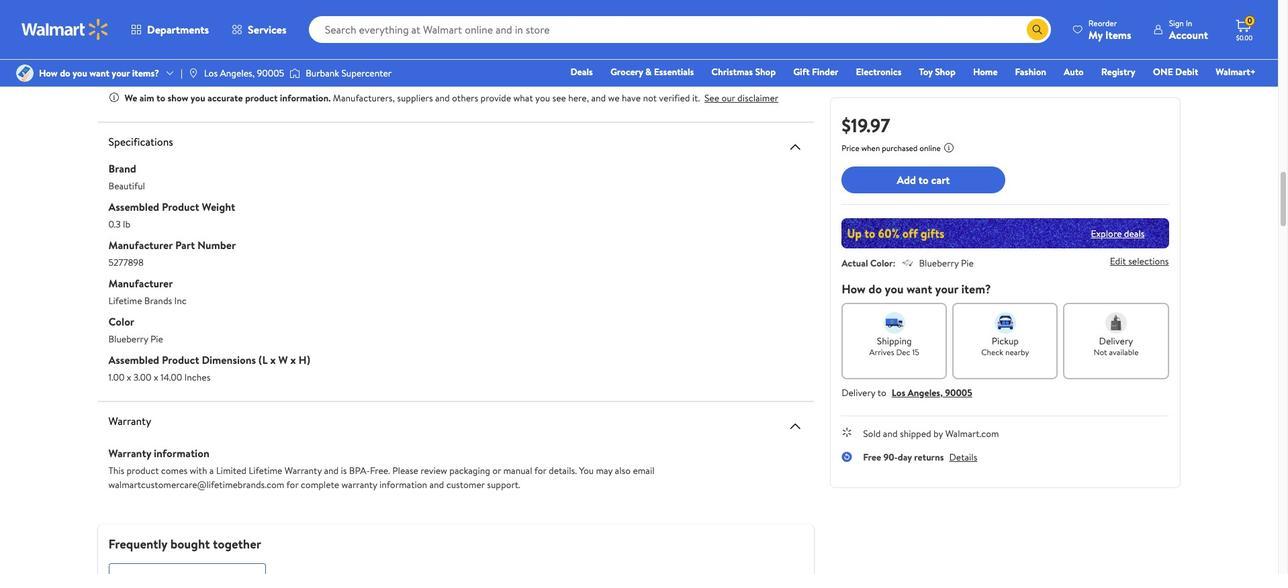 Task type: describe. For each thing, give the bounding box(es) containing it.
blueberry inside created by drew barrymore, beautiful kitchenware™ combines elegant design, contemporary colors and modern silhouettes for high-performance accessories that look beautiful in your kitchen. beautiful 3-piece essential cooking set in blueberry pie by drew barrymore: 5277898
[[281, 67, 321, 81]]

burbank
[[306, 66, 339, 80]]

 image for burbank supercenter
[[290, 67, 300, 80]]

warranty information this product comes with a limited lifetime warranty and is bpa-free. please review packaging or manual for details. you may also email walmartcustomercare@lifetimebrands.com for complete warranty information and customer support.
[[109, 446, 655, 491]]

items?
[[132, 66, 159, 80]]

price when purchased online
[[842, 142, 941, 154]]

15
[[913, 347, 920, 358]]

services button
[[220, 13, 298, 46]]

3.00
[[134, 371, 152, 384]]

auto link
[[1058, 64, 1090, 79]]

it.
[[693, 91, 700, 104]]

and down review
[[430, 478, 444, 491]]

nonstick
[[390, 21, 424, 35]]

see
[[553, 91, 566, 104]]

1 vertical spatial information
[[380, 478, 427, 491]]

manufacturers,
[[333, 91, 395, 104]]

h)
[[299, 352, 310, 367]]

specifications image
[[787, 139, 804, 155]]

check
[[982, 347, 1004, 358]]

or inside warranty information this product comes with a limited lifetime warranty and is bpa-free. please review packaging or manual for details. you may also email walmartcustomercare@lifetimebrands.com for complete warranty information and customer support.
[[493, 464, 501, 477]]

to inside button
[[919, 173, 929, 187]]

one debit
[[1153, 65, 1199, 79]]

1 vertical spatial angeles,
[[908, 386, 943, 400]]

cooking
[[219, 67, 253, 81]]

christmas shop
[[712, 65, 776, 79]]

a
[[209, 464, 214, 477]]

beautiful
[[109, 55, 144, 69]]

bruising
[[544, 9, 576, 23]]

easy
[[632, 21, 650, 35]]

x right '(l'
[[270, 352, 276, 367]]

w
[[278, 352, 288, 367]]

1 horizontal spatial in
[[271, 67, 279, 81]]

when
[[862, 142, 880, 154]]

grocery & essentials
[[611, 65, 694, 79]]

bowls,
[[267, 21, 292, 35]]

warranty for warranty
[[109, 413, 151, 428]]

how do you want your items?
[[39, 66, 159, 80]]

and inside created by drew barrymore, beautiful kitchenware™ combines elegant design, contemporary colors and modern silhouettes for high-performance accessories that look beautiful in your kitchen. beautiful 3-piece essential cooking set in blueberry pie by drew barrymore: 5277898
[[515, 44, 530, 57]]

scalloped,
[[182, 9, 222, 23]]

shop for christmas shop
[[755, 65, 776, 79]]

is
[[341, 464, 347, 477]]

sold and shipped by walmart.com
[[863, 427, 999, 441]]

delivery to los angeles, 90005
[[842, 386, 973, 400]]

1 vertical spatial blueberry
[[919, 257, 959, 270]]

please
[[392, 464, 418, 477]]

2 horizontal spatial or
[[533, 9, 542, 23]]

14.00
[[160, 371, 182, 384]]

supercenter
[[342, 66, 392, 80]]

details button
[[950, 451, 978, 464]]

provide
[[481, 91, 511, 104]]

edit selections
[[1110, 255, 1169, 268]]

0 horizontal spatial 90005
[[257, 66, 284, 80]]

pie inside brand beautiful assembled product weight 0.3 lb manufacturer part number 5277898 manufacturer lifetime brands inc color blueberry pie assembled product dimensions (l x w x h) 1.00 x 3.00 x 14.00 inches
[[150, 332, 163, 346]]

that inside created by drew barrymore, beautiful kitchenware™ combines elegant design, contemporary colors and modern silhouettes for high-performance accessories that look beautiful in your kitchen. beautiful 3-piece essential cooking set in blueberry pie by drew barrymore: 5277898
[[751, 44, 768, 57]]

warranty for warranty information this product comes with a limited lifetime warranty and is bpa-free. please review packaging or manual for details. you may also email walmartcustomercare@lifetimebrands.com for complete warranty information and customer support.
[[109, 446, 151, 461]]

account
[[1169, 27, 1209, 42]]

:
[[893, 257, 896, 270]]

your for how do you want your items?
[[112, 66, 130, 80]]

$19.97
[[842, 112, 890, 138]]

1 assembled from the top
[[109, 199, 159, 214]]

for inside created by drew barrymore, beautiful kitchenware™ combines elegant design, contemporary colors and modern silhouettes for high-performance accessories that look beautiful in your kitchen. beautiful 3-piece essential cooking set in blueberry pie by drew barrymore: 5277898
[[612, 44, 624, 57]]

specifications
[[109, 134, 173, 149]]

and left we
[[591, 91, 606, 104]]

2 manufacturer from the top
[[109, 276, 173, 291]]

0 horizontal spatial or
[[317, 21, 325, 35]]

may
[[596, 464, 613, 477]]

do for how do you want your items?
[[60, 66, 70, 80]]

my
[[1089, 27, 1103, 42]]

email
[[633, 464, 655, 477]]

show
[[168, 91, 188, 104]]

look
[[770, 44, 787, 57]]

review
[[421, 464, 447, 477]]

grocery
[[611, 65, 643, 79]]

lifetime inside brand beautiful assembled product weight 0.3 lb manufacturer part number 5277898 manufacturer lifetime brands inc color blueberry pie assembled product dimensions (l x w x h) 1.00 x 3.00 x 14.00 inches
[[109, 294, 142, 307]]

aim
[[140, 91, 154, 104]]

delivery for not
[[1099, 335, 1134, 348]]

shop for toy shop
[[935, 65, 956, 79]]

brand beautiful assembled product weight 0.3 lb manufacturer part number 5277898 manufacturer lifetime brands inc color blueberry pie assembled product dimensions (l x w x h) 1.00 x 3.00 x 14.00 inches
[[109, 161, 310, 384]]

walmartcustomercare@lifetimebrands.com
[[109, 478, 284, 491]]

color inside brand beautiful assembled product weight 0.3 lb manufacturer part number 5277898 manufacturer lifetime brands inc color blueberry pie assembled product dimensions (l x w x h) 1.00 x 3.00 x 14.00 inches
[[109, 314, 134, 329]]

want for item?
[[907, 281, 933, 298]]

how for how do you want your item?
[[842, 281, 866, 298]]

and inside tongs feature scalloped, silicone tips that hold tight to all kinds of food without puncturing, breaking, or bruising durable tools won't scratch mixing bowls, pots, or pans, including nonstick cookware, and dishwasher safe to make cleanup so easy
[[470, 21, 484, 35]]

0 horizontal spatial drew
[[156, 44, 178, 57]]

details
[[950, 451, 978, 464]]

combines
[[323, 44, 362, 57]]

nearby
[[1006, 347, 1030, 358]]

not
[[643, 91, 657, 104]]

essential
[[181, 67, 217, 81]]

bpa-
[[349, 464, 370, 477]]

others
[[452, 91, 478, 104]]

0 horizontal spatial in
[[147, 55, 154, 69]]

and right sold
[[883, 427, 898, 441]]

weight
[[202, 199, 235, 214]]

0 vertical spatial color
[[871, 257, 893, 270]]

finder
[[812, 65, 839, 79]]

to down arrives
[[878, 386, 887, 400]]

debit
[[1176, 65, 1199, 79]]

customer
[[446, 478, 485, 491]]

x right w
[[291, 352, 296, 367]]

price
[[842, 142, 860, 154]]

tools
[[159, 21, 179, 35]]

cleanup
[[587, 21, 618, 35]]

accessories
[[703, 44, 749, 57]]

departments
[[147, 22, 209, 37]]

Search search field
[[309, 16, 1051, 43]]

$0.00
[[1237, 33, 1253, 42]]

all
[[345, 9, 354, 23]]

Walmart Site-Wide search field
[[309, 16, 1051, 43]]

safe
[[533, 21, 550, 35]]

shipped
[[900, 427, 932, 441]]

breaking,
[[494, 9, 531, 23]]

90-
[[884, 451, 898, 464]]

created by drew barrymore, beautiful kitchenware™ combines elegant design, contemporary colors and modern silhouettes for high-performance accessories that look beautiful in your kitchen. beautiful 3-piece essential cooking set in blueberry pie by drew barrymore: 5277898
[[109, 44, 787, 81]]

&
[[646, 65, 652, 79]]

2 vertical spatial for
[[287, 478, 299, 491]]

have
[[622, 91, 641, 104]]

walmart.com
[[946, 427, 999, 441]]

barrymore:
[[374, 67, 420, 81]]

online
[[920, 142, 941, 154]]

2 product from the top
[[162, 352, 199, 367]]

and left is
[[324, 464, 339, 477]]

that inside tongs feature scalloped, silicone tips that hold tight to all kinds of food without puncturing, breaking, or bruising durable tools won't scratch mixing bowls, pots, or pans, including nonstick cookware, and dishwasher safe to make cleanup so easy
[[274, 9, 290, 23]]

x right 1.00
[[127, 371, 131, 384]]

explore
[[1091, 227, 1122, 240]]

auto
[[1064, 65, 1084, 79]]

2 vertical spatial by
[[934, 427, 943, 441]]



Task type: locate. For each thing, give the bounding box(es) containing it.
product inside warranty information this product comes with a limited lifetime warranty and is bpa-free. please review packaging or manual for details. you may also email walmartcustomercare@lifetimebrands.com for complete warranty information and customer support.
[[127, 464, 159, 477]]

5277898 down 'lb'
[[109, 256, 144, 269]]

pickup
[[992, 335, 1019, 348]]

up to sixty percent off deals. shop now. image
[[842, 218, 1169, 249]]

manufacturer down 'lb'
[[109, 237, 173, 252]]

lifetime left brands
[[109, 294, 142, 307]]

1 vertical spatial warranty
[[109, 446, 151, 461]]

grocery & essentials link
[[605, 64, 700, 79]]

piece
[[156, 67, 178, 81]]

sold
[[863, 427, 881, 441]]

 image
[[16, 64, 34, 82], [290, 67, 300, 80]]

add to cart
[[897, 173, 950, 187]]

do for how do you want your item?
[[869, 281, 882, 298]]

1 vertical spatial for
[[535, 464, 547, 477]]

here,
[[568, 91, 589, 104]]

shop right toy
[[935, 65, 956, 79]]

0 horizontal spatial that
[[274, 9, 290, 23]]

0 horizontal spatial your
[[112, 66, 130, 80]]

product
[[162, 199, 199, 214], [162, 352, 199, 367]]

2 horizontal spatial by
[[934, 427, 943, 441]]

lb
[[123, 217, 130, 231]]

drew up manufacturers,
[[350, 67, 372, 81]]

sign in account
[[1169, 17, 1209, 42]]

you right the show
[[191, 91, 205, 104]]

puncturing,
[[445, 9, 492, 23]]

to left cart
[[919, 173, 929, 187]]

0 vertical spatial manufacturer
[[109, 237, 173, 252]]

0 vertical spatial how
[[39, 66, 58, 80]]

0 vertical spatial blueberry
[[281, 67, 321, 81]]

manufacturer
[[109, 237, 173, 252], [109, 276, 173, 291]]

0 vertical spatial 5277898
[[422, 67, 458, 81]]

1 vertical spatial lifetime
[[249, 464, 282, 477]]

1 vertical spatial manufacturer
[[109, 276, 173, 291]]

high-
[[627, 44, 648, 57]]

1 horizontal spatial by
[[338, 67, 348, 81]]

1 vertical spatial color
[[109, 314, 134, 329]]

warranty up complete
[[285, 464, 322, 477]]

1 vertical spatial do
[[869, 281, 882, 298]]

1 vertical spatial product
[[162, 352, 199, 367]]

0 vertical spatial drew
[[156, 44, 178, 57]]

angeles, left "set"
[[220, 66, 255, 80]]

delivery for to
[[842, 386, 876, 400]]

burbank supercenter
[[306, 66, 392, 80]]

0 vertical spatial lifetime
[[109, 294, 142, 307]]

to right aim
[[157, 91, 165, 104]]

1 horizontal spatial product
[[245, 91, 278, 104]]

by right shipped
[[934, 427, 943, 441]]

cookware,
[[426, 21, 467, 35]]

los down dec
[[892, 386, 906, 400]]

beautiful up los angeles, 90005
[[228, 44, 265, 57]]

for left high-
[[612, 44, 624, 57]]

free.
[[370, 464, 390, 477]]

0 vertical spatial that
[[274, 9, 290, 23]]

or right pots,
[[317, 21, 325, 35]]

lifetime right the limited
[[249, 464, 282, 477]]

3-
[[148, 67, 156, 81]]

walmart image
[[21, 19, 109, 40]]

blueberry up 1.00
[[109, 332, 148, 346]]

1 horizontal spatial pie
[[323, 67, 336, 81]]

your left |
[[156, 55, 174, 69]]

lifetime inside warranty information this product comes with a limited lifetime warranty and is bpa-free. please review packaging or manual for details. you may also email walmartcustomercare@lifetimebrands.com for complete warranty information and customer support.
[[249, 464, 282, 477]]

what
[[514, 91, 533, 104]]

intent image for pickup image
[[995, 312, 1016, 334]]

los
[[204, 66, 218, 80], [892, 386, 906, 400]]

pie
[[323, 67, 336, 81], [961, 257, 974, 270], [150, 332, 163, 346]]

deals
[[571, 65, 593, 79]]

toy shop link
[[913, 64, 962, 79]]

search icon image
[[1032, 24, 1043, 35]]

1 vertical spatial by
[[338, 67, 348, 81]]

1 horizontal spatial 90005
[[945, 386, 973, 400]]

reorder
[[1089, 17, 1117, 29]]

add
[[897, 173, 916, 187]]

for
[[612, 44, 624, 57], [535, 464, 547, 477], [287, 478, 299, 491]]

0 horizontal spatial by
[[144, 44, 153, 57]]

drew down the tools
[[156, 44, 178, 57]]

services
[[248, 22, 287, 37]]

1 shop from the left
[[755, 65, 776, 79]]

clear search field text image
[[1011, 24, 1022, 35]]

5277898 inside brand beautiful assembled product weight 0.3 lb manufacturer part number 5277898 manufacturer lifetime brands inc color blueberry pie assembled product dimensions (l x w x h) 1.00 x 3.00 x 14.00 inches
[[109, 256, 144, 269]]

1 horizontal spatial los
[[892, 386, 906, 400]]

0 vertical spatial pie
[[323, 67, 336, 81]]

0 vertical spatial information
[[154, 446, 209, 461]]

manufacturer up brands
[[109, 276, 173, 291]]

1 vertical spatial beautiful
[[109, 67, 146, 81]]

1 horizontal spatial drew
[[350, 67, 372, 81]]

2 horizontal spatial blueberry
[[919, 257, 959, 270]]

1 horizontal spatial delivery
[[1099, 335, 1134, 348]]

gift
[[794, 65, 810, 79]]

1 vertical spatial assembled
[[109, 352, 159, 367]]

limited
[[216, 464, 247, 477]]

departments button
[[120, 13, 220, 46]]

 image for how do you want your items?
[[16, 64, 34, 82]]

electronics
[[856, 65, 902, 79]]

legal information image
[[944, 142, 955, 153]]

los angeles, 90005 button
[[892, 386, 973, 400]]

warranty up this
[[109, 446, 151, 461]]

0 vertical spatial product
[[245, 91, 278, 104]]

fashion link
[[1009, 64, 1053, 79]]

0 vertical spatial product
[[162, 199, 199, 214]]

1 horizontal spatial that
[[751, 44, 768, 57]]

not
[[1094, 347, 1108, 358]]

your for how do you want your item?
[[935, 281, 959, 298]]

0 vertical spatial want
[[90, 66, 110, 80]]

durable
[[125, 21, 157, 35]]

 image
[[188, 68, 199, 79]]

los down barrymore,
[[204, 66, 218, 80]]

0 horizontal spatial los
[[204, 66, 218, 80]]

2 vertical spatial blueberry
[[109, 332, 148, 346]]

blueberry up how do you want your item?
[[919, 257, 959, 270]]

how down walmart image
[[39, 66, 58, 80]]

1 horizontal spatial or
[[493, 464, 501, 477]]

inches
[[184, 371, 210, 384]]

0 horizontal spatial do
[[60, 66, 70, 80]]

blueberry up information.
[[281, 67, 321, 81]]

2 vertical spatial beautiful
[[109, 179, 145, 192]]

blueberry
[[281, 67, 321, 81], [919, 257, 959, 270], [109, 332, 148, 346]]

 image down walmart image
[[16, 64, 34, 82]]

deals
[[1124, 227, 1145, 240]]

and
[[470, 21, 484, 35], [515, 44, 530, 57], [435, 91, 450, 104], [591, 91, 606, 104], [883, 427, 898, 441], [324, 464, 339, 477], [430, 478, 444, 491]]

beautiful down created
[[109, 67, 146, 81]]

beautiful inside brand beautiful assembled product weight 0.3 lb manufacturer part number 5277898 manufacturer lifetime brands inc color blueberry pie assembled product dimensions (l x w x h) 1.00 x 3.00 x 14.00 inches
[[109, 179, 145, 192]]

90005 down kitchenware™
[[257, 66, 284, 80]]

packaging
[[450, 464, 490, 477]]

and left others
[[435, 91, 450, 104]]

make
[[563, 21, 584, 35]]

(l
[[259, 352, 268, 367]]

shop down look
[[755, 65, 776, 79]]

 image down kitchenware™
[[290, 67, 300, 80]]

1 vertical spatial 90005
[[945, 386, 973, 400]]

0 vertical spatial delivery
[[1099, 335, 1134, 348]]

toy
[[919, 65, 933, 79]]

0 vertical spatial beautiful
[[228, 44, 265, 57]]

0 vertical spatial warranty
[[109, 413, 151, 428]]

deals link
[[565, 64, 599, 79]]

pie inside created by drew barrymore, beautiful kitchenware™ combines elegant design, contemporary colors and modern silhouettes for high-performance accessories that look beautiful in your kitchen. beautiful 3-piece essential cooking set in blueberry pie by drew barrymore: 5277898
[[323, 67, 336, 81]]

delivery down intent image for delivery
[[1099, 335, 1134, 348]]

shipping arrives dec 15
[[870, 335, 920, 358]]

your down blueberry pie
[[935, 281, 959, 298]]

intent image for shipping image
[[884, 312, 905, 334]]

want down created
[[90, 66, 110, 80]]

brand
[[109, 161, 136, 176]]

your inside created by drew barrymore, beautiful kitchenware™ combines elegant design, contemporary colors and modern silhouettes for high-performance accessories that look beautiful in your kitchen. beautiful 3-piece essential cooking set in blueberry pie by drew barrymore: 5277898
[[156, 55, 174, 69]]

and right the colors
[[515, 44, 530, 57]]

intent image for delivery image
[[1106, 312, 1127, 334]]

1 vertical spatial pie
[[961, 257, 974, 270]]

0 $0.00
[[1237, 15, 1253, 42]]

90005
[[257, 66, 284, 80], [945, 386, 973, 400]]

delivery up sold
[[842, 386, 876, 400]]

0 horizontal spatial 5277898
[[109, 256, 144, 269]]

1 horizontal spatial angeles,
[[908, 386, 943, 400]]

delivery inside delivery not available
[[1099, 335, 1134, 348]]

color right actual
[[871, 257, 893, 270]]

in left piece
[[147, 55, 154, 69]]

this
[[109, 464, 124, 477]]

0 vertical spatial by
[[144, 44, 153, 57]]

kitchen.
[[177, 55, 209, 69]]

1 vertical spatial 5277898
[[109, 256, 144, 269]]

2 horizontal spatial pie
[[961, 257, 974, 270]]

do down actual color :
[[869, 281, 882, 298]]

0 vertical spatial los
[[204, 66, 218, 80]]

one debit link
[[1147, 64, 1205, 79]]

product down "set"
[[245, 91, 278, 104]]

kitchenware™
[[267, 44, 321, 57]]

won't
[[181, 21, 203, 35]]

including
[[351, 21, 387, 35]]

that right tips
[[274, 9, 290, 23]]

silhouettes
[[566, 44, 610, 57]]

0 horizontal spatial product
[[127, 464, 159, 477]]

part
[[175, 237, 195, 252]]

to left all
[[334, 9, 343, 23]]

do
[[60, 66, 70, 80], [869, 281, 882, 298]]

or left bruising
[[533, 9, 542, 23]]

0 horizontal spatial lifetime
[[109, 294, 142, 307]]

pie up item?
[[961, 257, 974, 270]]

0 horizontal spatial for
[[287, 478, 299, 491]]

want down blueberry pie
[[907, 281, 933, 298]]

1 vertical spatial los
[[892, 386, 906, 400]]

product right this
[[127, 464, 159, 477]]

information
[[154, 446, 209, 461], [380, 478, 427, 491]]

blueberry inside brand beautiful assembled product weight 0.3 lb manufacturer part number 5277898 manufacturer lifetime brands inc color blueberry pie assembled product dimensions (l x w x h) 1.00 x 3.00 x 14.00 inches
[[109, 332, 148, 346]]

design,
[[397, 44, 426, 57]]

see our disclaimer button
[[705, 91, 779, 104]]

1 vertical spatial drew
[[350, 67, 372, 81]]

for left details.
[[535, 464, 547, 477]]

how down actual
[[842, 281, 866, 298]]

1 horizontal spatial want
[[907, 281, 933, 298]]

color up 1.00
[[109, 314, 134, 329]]

information down please
[[380, 478, 427, 491]]

or up support.
[[493, 464, 501, 477]]

frequently bought together
[[109, 535, 261, 553]]

want for items?
[[90, 66, 110, 80]]

0 vertical spatial for
[[612, 44, 624, 57]]

pie down brands
[[150, 332, 163, 346]]

1 horizontal spatial for
[[535, 464, 547, 477]]

0 vertical spatial assembled
[[109, 199, 159, 214]]

essentials
[[654, 65, 694, 79]]

and right cookware,
[[470, 21, 484, 35]]

elegant
[[364, 44, 395, 57]]

product left weight
[[162, 199, 199, 214]]

1 horizontal spatial how
[[842, 281, 866, 298]]

by up items?
[[144, 44, 153, 57]]

1 horizontal spatial blueberry
[[281, 67, 321, 81]]

in right "set"
[[271, 67, 279, 81]]

1 product from the top
[[162, 199, 199, 214]]

contemporary
[[428, 44, 486, 57]]

verified
[[659, 91, 690, 104]]

shop
[[755, 65, 776, 79], [935, 65, 956, 79]]

0 horizontal spatial shop
[[755, 65, 776, 79]]

product up 14.00
[[162, 352, 199, 367]]

our
[[722, 91, 735, 104]]

0 vertical spatial do
[[60, 66, 70, 80]]

2 shop from the left
[[935, 65, 956, 79]]

1 vertical spatial how
[[842, 281, 866, 298]]

warranty image
[[787, 418, 804, 434]]

free
[[863, 451, 881, 464]]

assembled up 'lb'
[[109, 199, 159, 214]]

5277898 inside created by drew barrymore, beautiful kitchenware™ combines elegant design, contemporary colors and modern silhouettes for high-performance accessories that look beautiful in your kitchen. beautiful 3-piece essential cooking set in blueberry pie by drew barrymore: 5277898
[[422, 67, 458, 81]]

food
[[390, 9, 409, 23]]

pie down combines at the left top
[[323, 67, 336, 81]]

delivery
[[1099, 335, 1134, 348], [842, 386, 876, 400]]

0 horizontal spatial blueberry
[[109, 332, 148, 346]]

2 horizontal spatial your
[[935, 281, 959, 298]]

assembled up '3.00'
[[109, 352, 159, 367]]

to right safe
[[552, 21, 561, 35]]

do down walmart image
[[60, 66, 70, 80]]

registry link
[[1096, 64, 1142, 79]]

angeles, up sold and shipped by walmart.com
[[908, 386, 943, 400]]

1 horizontal spatial lifetime
[[249, 464, 282, 477]]

1 horizontal spatial do
[[869, 281, 882, 298]]

information up comes at the bottom left
[[154, 446, 209, 461]]

reorder my items
[[1089, 17, 1132, 42]]

90005 up walmart.com
[[945, 386, 973, 400]]

1 horizontal spatial shop
[[935, 65, 956, 79]]

1 horizontal spatial your
[[156, 55, 174, 69]]

actual color :
[[842, 257, 896, 270]]

hold
[[293, 9, 310, 23]]

1 vertical spatial product
[[127, 464, 159, 477]]

1 horizontal spatial  image
[[290, 67, 300, 80]]

beautiful down the brand
[[109, 179, 145, 192]]

for left complete
[[287, 478, 299, 491]]

0 horizontal spatial pie
[[150, 332, 163, 346]]

electronics link
[[850, 64, 908, 79]]

arrives
[[870, 347, 895, 358]]

free 90-day returns details
[[863, 451, 978, 464]]

0 horizontal spatial information
[[154, 446, 209, 461]]

0 horizontal spatial  image
[[16, 64, 34, 82]]

2 assembled from the top
[[109, 352, 159, 367]]

0 vertical spatial angeles,
[[220, 66, 255, 80]]

0 horizontal spatial delivery
[[842, 386, 876, 400]]

accurate
[[208, 91, 243, 104]]

1 vertical spatial delivery
[[842, 386, 876, 400]]

you left see
[[535, 91, 550, 104]]

you down walmart image
[[73, 66, 87, 80]]

0 horizontal spatial want
[[90, 66, 110, 80]]

1 vertical spatial that
[[751, 44, 768, 57]]

also
[[615, 464, 631, 477]]

christmas
[[712, 65, 753, 79]]

1 horizontal spatial information
[[380, 478, 427, 491]]

your down created
[[112, 66, 130, 80]]

2 vertical spatial warranty
[[285, 464, 322, 477]]

by down combines at the left top
[[338, 67, 348, 81]]

gift finder link
[[787, 64, 845, 79]]

that left look
[[751, 44, 768, 57]]

2 vertical spatial pie
[[150, 332, 163, 346]]

how for how do you want your items?
[[39, 66, 58, 80]]

0 vertical spatial 90005
[[257, 66, 284, 80]]

manual
[[504, 464, 532, 477]]

1 horizontal spatial color
[[871, 257, 893, 270]]

warranty down '3.00'
[[109, 413, 151, 428]]

0 horizontal spatial angeles,
[[220, 66, 255, 80]]

1 vertical spatial want
[[907, 281, 933, 298]]

you down :
[[885, 281, 904, 298]]

shipping
[[877, 335, 912, 348]]

x right '3.00'
[[154, 371, 158, 384]]

2 horizontal spatial for
[[612, 44, 624, 57]]

fashion
[[1016, 65, 1047, 79]]

1 manufacturer from the top
[[109, 237, 173, 252]]

5277898 up we aim to show you accurate product information. manufacturers, suppliers and others provide what you see here, and we have not verified it. see our disclaimer
[[422, 67, 458, 81]]

scratch
[[206, 21, 236, 35]]



Task type: vqa. For each thing, say whether or not it's contained in the screenshot.
ONE Debit link on the top of page
yes



